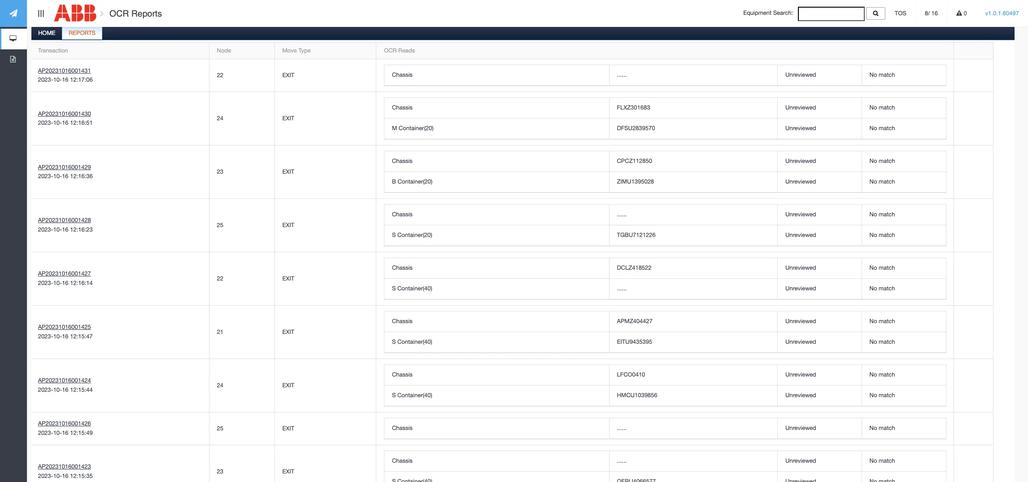 Task type: locate. For each thing, give the bounding box(es) containing it.
home
[[38, 30, 55, 36]]

7 unreviewed from the top
[[786, 232, 817, 238]]

1 vertical spatial 25 cell
[[209, 413, 275, 445]]

3 2023- from the top
[[38, 173, 53, 180]]

0 vertical spatial ocr
[[110, 9, 129, 18]]

23
[[217, 168, 224, 175], [217, 468, 224, 475]]

row containing ap20231016001431
[[30, 59, 994, 92]]

0 horizontal spatial ocr
[[110, 9, 129, 18]]

1 22 cell from the top
[[209, 59, 275, 92]]

3 10- from the top
[[53, 173, 62, 180]]

16 inside ap20231016001423 2023-10-16 12:15:35
[[62, 473, 68, 479]]

2 exit cell from the top
[[275, 92, 376, 146]]

16 right 8/
[[932, 10, 938, 17]]

2023- inside ap20231016001423 2023-10-16 12:15:35
[[38, 473, 53, 479]]

tos
[[895, 10, 907, 17]]

16 down ap20231016001425
[[62, 333, 68, 340]]

2023- down ap20231016001424
[[38, 386, 53, 393]]

12:15:49
[[70, 430, 93, 436]]

unreviewed for unreviewed cell corresponding to 12th no match cell from the top of the page
[[786, 371, 817, 378]]

......
[[617, 72, 627, 78], [617, 211, 627, 218], [617, 285, 627, 292], [617, 425, 627, 431], [617, 457, 627, 464]]

b container(20) cell
[[385, 172, 609, 193]]

row group for ap20231016001429 2023-10-16 12:16:36
[[385, 151, 946, 193]]

container(20) inside cell
[[398, 232, 433, 238]]

s container(40) cell for eitu9435395
[[385, 332, 609, 353]]

2023- for 2023-10-16 12:16:51
[[38, 120, 53, 126]]

14 unreviewed cell from the top
[[778, 418, 862, 439]]

tab list containing home
[[30, 25, 1015, 482]]

s container(40) for 21
[[392, 339, 433, 345]]

apmz404427
[[617, 318, 653, 325]]

tab list
[[30, 25, 1015, 482]]

10- down ap20231016001428
[[53, 226, 62, 233]]

row group for ap20231016001430 2023-10-16 12:16:51
[[385, 98, 946, 139]]

unreviewed for unreviewed cell related to seventh no match cell from the bottom
[[786, 285, 817, 292]]

12 match from the top
[[879, 371, 896, 378]]

1 23 from the top
[[217, 168, 224, 175]]

exit cell for 2023-10-16 12:17:06
[[275, 59, 376, 92]]

no for 12th no match cell from the top of the page
[[870, 371, 878, 378]]

ocr inside row
[[384, 47, 397, 54]]

2023- inside ap20231016001428 2023-10-16 12:16:23
[[38, 226, 53, 233]]

chassis for dfsu2839570
[[392, 104, 413, 111]]

2023- for 2023-10-16 12:15:49
[[38, 430, 53, 436]]

2023- inside the ap20231016001426 2023-10-16 12:15:49
[[38, 430, 53, 436]]

11 no match from the top
[[870, 339, 896, 345]]

...... cell for 9th chassis cell from the top of the grid containing transaction
[[609, 451, 778, 472]]

m
[[392, 125, 397, 132]]

2 container(40) from the top
[[398, 339, 433, 345]]

2023- down ap20231016001423
[[38, 473, 53, 479]]

0 vertical spatial 22 cell
[[209, 59, 275, 92]]

ap20231016001425
[[38, 324, 91, 330]]

5 ...... cell from the top
[[609, 451, 778, 472]]

10- inside ap20231016001430 2023-10-16 12:16:51
[[53, 120, 62, 126]]

row group for ap20231016001424 2023-10-16 12:15:44
[[385, 365, 946, 406]]

24 cell
[[209, 92, 275, 146], [209, 359, 275, 413]]

10-
[[53, 76, 62, 83], [53, 120, 62, 126], [53, 173, 62, 180], [53, 226, 62, 233], [53, 280, 62, 286], [53, 333, 62, 340], [53, 386, 62, 393], [53, 430, 62, 436], [53, 473, 62, 479]]

unreviewed cell for fifth no match cell from the top of the page
[[778, 172, 862, 193]]

4 unreviewed cell from the top
[[778, 151, 862, 172]]

2023- down "ap20231016001427"
[[38, 280, 53, 286]]

7 match from the top
[[879, 232, 896, 238]]

16 for ap20231016001431 2023-10-16 12:17:06
[[62, 76, 68, 83]]

ocr
[[110, 9, 129, 18], [384, 47, 397, 54]]

row group for ap20231016001425 2023-10-16 12:15:47
[[385, 312, 946, 353]]

exit for 2023-10-16 12:15:47
[[283, 328, 295, 335]]

11 unreviewed cell from the top
[[778, 332, 862, 353]]

ap20231016001428
[[38, 217, 91, 224]]

9 2023- from the top
[[38, 473, 53, 479]]

1 no match from the top
[[870, 72, 896, 78]]

4 chassis cell from the top
[[385, 205, 609, 225]]

11 unreviewed from the top
[[786, 339, 817, 345]]

2 vertical spatial s container(40) cell
[[385, 386, 609, 406]]

7 10- from the top
[[53, 386, 62, 393]]

10- down "ap20231016001427"
[[53, 280, 62, 286]]

0 vertical spatial 24
[[217, 115, 224, 122]]

10- down ap20231016001423
[[53, 473, 62, 479]]

5 unreviewed cell from the top
[[778, 172, 862, 193]]

no
[[870, 72, 878, 78], [870, 104, 878, 111], [870, 125, 878, 132], [870, 158, 878, 164], [870, 178, 878, 185], [870, 211, 878, 218], [870, 232, 878, 238], [870, 265, 878, 271], [870, 285, 878, 292], [870, 318, 878, 325], [870, 339, 878, 345], [870, 371, 878, 378], [870, 392, 878, 399], [870, 425, 878, 431], [870, 457, 878, 464]]

ap20231016001427 2023-10-16 12:16:14
[[38, 270, 93, 286]]

2023- for 2023-10-16 12:15:35
[[38, 473, 53, 479]]

7 no match from the top
[[870, 232, 896, 238]]

equipment search:
[[744, 10, 798, 16]]

10- for 12:15:47
[[53, 333, 62, 340]]

1 vertical spatial reports
[[69, 30, 96, 36]]

10- inside ap20231016001429 2023-10-16 12:16:36
[[53, 173, 62, 180]]

ap20231016001430
[[38, 110, 91, 117]]

16 inside ap20231016001424 2023-10-16 12:15:44
[[62, 386, 68, 393]]

16 inside the ap20231016001426 2023-10-16 12:15:49
[[62, 430, 68, 436]]

12 no from the top
[[870, 371, 878, 378]]

10- inside the ap20231016001426 2023-10-16 12:15:49
[[53, 430, 62, 436]]

4 match from the top
[[879, 158, 896, 164]]

7 no match cell from the top
[[862, 225, 946, 246]]

2 no from the top
[[870, 104, 878, 111]]

4 no match cell from the top
[[862, 151, 946, 172]]

2023- down the ap20231016001429
[[38, 173, 53, 180]]

4 no from the top
[[870, 158, 878, 164]]

6 unreviewed cell from the top
[[778, 205, 862, 225]]

10- down ap20231016001425
[[53, 333, 62, 340]]

1 2023- from the top
[[38, 76, 53, 83]]

1 vertical spatial s container(40) cell
[[385, 332, 609, 353]]

16 inside ap20231016001429 2023-10-16 12:16:36
[[62, 173, 68, 180]]

12:16:51
[[70, 120, 93, 126]]

3 unreviewed from the top
[[786, 125, 817, 132]]

container(40) for 21
[[398, 339, 433, 345]]

10- inside ap20231016001428 2023-10-16 12:16:23
[[53, 226, 62, 233]]

2 2023- from the top
[[38, 120, 53, 126]]

10 no match cell from the top
[[862, 312, 946, 332]]

hmcu1039856 cell
[[609, 386, 778, 406]]

s container(40)
[[392, 285, 433, 292], [392, 339, 433, 345], [392, 392, 433, 399]]

2023- for 2023-10-16 12:16:14
[[38, 280, 53, 286]]

1 24 from the top
[[217, 115, 224, 122]]

unreviewed for 15th no match cell from the bottom's unreviewed cell
[[786, 72, 817, 78]]

1 no from the top
[[870, 72, 878, 78]]

16 inside ap20231016001428 2023-10-16 12:16:23
[[62, 226, 68, 233]]

exit for 2023-10-16 12:17:06
[[283, 72, 295, 79]]

no match
[[870, 72, 896, 78], [870, 104, 896, 111], [870, 125, 896, 132], [870, 158, 896, 164], [870, 178, 896, 185], [870, 211, 896, 218], [870, 232, 896, 238], [870, 265, 896, 271], [870, 285, 896, 292], [870, 318, 896, 325], [870, 339, 896, 345], [870, 371, 896, 378], [870, 392, 896, 399], [870, 425, 896, 431], [870, 457, 896, 464]]

23 for 2023-10-16 12:15:35
[[217, 468, 224, 475]]

10- inside ap20231016001427 2023-10-16 12:16:14
[[53, 280, 62, 286]]

unreviewed for eighth no match cell from the bottom of the page's unreviewed cell
[[786, 265, 817, 271]]

6 match from the top
[[879, 211, 896, 218]]

row
[[30, 43, 994, 59], [30, 59, 994, 92], [385, 65, 946, 86], [30, 92, 994, 146], [385, 98, 946, 119], [385, 119, 946, 139], [30, 146, 994, 199], [385, 151, 946, 172], [385, 172, 946, 193], [30, 199, 994, 252], [385, 205, 946, 225], [385, 225, 946, 246], [30, 252, 994, 306], [385, 258, 946, 279], [385, 279, 946, 299], [30, 306, 994, 359], [385, 312, 946, 332], [385, 332, 946, 353], [30, 359, 994, 413], [385, 365, 946, 386], [385, 386, 946, 406], [30, 413, 994, 445], [385, 418, 946, 439], [30, 445, 994, 482], [385, 451, 946, 472], [385, 472, 946, 482]]

2023- inside ap20231016001430 2023-10-16 12:16:51
[[38, 120, 53, 126]]

10- inside "ap20231016001425 2023-10-16 12:15:47"
[[53, 333, 62, 340]]

16 for ap20231016001427 2023-10-16 12:16:14
[[62, 280, 68, 286]]

12 unreviewed cell from the top
[[778, 365, 862, 386]]

5 2023- from the top
[[38, 280, 53, 286]]

0 vertical spatial 23 cell
[[209, 146, 275, 199]]

exit for 2023-10-16 12:15:35
[[283, 468, 295, 475]]

match
[[879, 72, 896, 78], [879, 104, 896, 111], [879, 125, 896, 132], [879, 158, 896, 164], [879, 178, 896, 185], [879, 211, 896, 218], [879, 232, 896, 238], [879, 265, 896, 271], [879, 285, 896, 292], [879, 318, 896, 325], [879, 339, 896, 345], [879, 371, 896, 378], [879, 392, 896, 399], [879, 425, 896, 431], [879, 457, 896, 464]]

12:15:44
[[70, 386, 93, 393]]

22 cell
[[209, 59, 275, 92], [209, 252, 275, 306]]

None field
[[798, 7, 865, 21]]

s container(40) for 22
[[392, 285, 433, 292]]

16 inside the ap20231016001431 2023-10-16 12:17:06
[[62, 76, 68, 83]]

0 vertical spatial 25 cell
[[209, 199, 275, 252]]

1 vertical spatial 24
[[217, 382, 224, 389]]

10- down ap20231016001426
[[53, 430, 62, 436]]

7 exit from the top
[[283, 382, 295, 389]]

exit for 2023-10-16 12:15:49
[[283, 425, 295, 432]]

23 cell
[[209, 146, 275, 199], [209, 445, 275, 482]]

chassis for eitu9435395
[[392, 318, 413, 325]]

container(40)
[[398, 285, 433, 292], [398, 339, 433, 345], [398, 392, 433, 399]]

row containing s container(20)
[[385, 225, 946, 246]]

6 chassis cell from the top
[[385, 312, 609, 332]]

b
[[392, 178, 396, 185]]

match for 12th no match cell from the top of the page
[[879, 371, 896, 378]]

exit cell for 2023-10-16 12:16:36
[[275, 146, 376, 199]]

10- for 12:15:35
[[53, 473, 62, 479]]

2023- inside ap20231016001424 2023-10-16 12:15:44
[[38, 386, 53, 393]]

6 no from the top
[[870, 211, 878, 218]]

1 vertical spatial 22
[[217, 275, 224, 282]]

1 vertical spatial ocr
[[384, 47, 397, 54]]

2 vertical spatial s container(40)
[[392, 392, 433, 399]]

row group for ap20231016001423 2023-10-16 12:15:35
[[385, 451, 946, 482]]

24
[[217, 115, 224, 122], [217, 382, 224, 389]]

row group for ap20231016001428 2023-10-16 12:16:23
[[385, 205, 946, 246]]

search image
[[874, 10, 879, 16]]

0 vertical spatial 24 cell
[[209, 92, 275, 146]]

chassis cell for hmcu1039856
[[385, 365, 609, 386]]

1 match from the top
[[879, 72, 896, 78]]

2 chassis from the top
[[392, 104, 413, 111]]

1 horizontal spatial reports
[[131, 9, 162, 18]]

2 vertical spatial container(40)
[[398, 392, 433, 399]]

10- inside the ap20231016001431 2023-10-16 12:17:06
[[53, 76, 62, 83]]

24 cell for 12:15:44
[[209, 359, 275, 413]]

16 down ap20231016001423
[[62, 473, 68, 479]]

no for ninth no match cell from the bottom of the page
[[870, 232, 878, 238]]

25 for 2023-10-16 12:16:23
[[217, 222, 224, 228]]

1 chassis cell from the top
[[385, 65, 609, 86]]

2023-
[[38, 76, 53, 83], [38, 120, 53, 126], [38, 173, 53, 180], [38, 226, 53, 233], [38, 280, 53, 286], [38, 333, 53, 340], [38, 386, 53, 393], [38, 430, 53, 436], [38, 473, 53, 479]]

0 vertical spatial 25
[[217, 222, 224, 228]]

row group
[[30, 59, 994, 482], [385, 98, 946, 139], [385, 151, 946, 193], [385, 205, 946, 246], [385, 258, 946, 299], [385, 312, 946, 353], [385, 365, 946, 406], [385, 451, 946, 482]]

ap20231016001428 2023-10-16 12:16:23
[[38, 217, 93, 233]]

1 vertical spatial 22 cell
[[209, 252, 275, 306]]

16
[[932, 10, 938, 17], [62, 76, 68, 83], [62, 120, 68, 126], [62, 173, 68, 180], [62, 226, 68, 233], [62, 280, 68, 286], [62, 333, 68, 340], [62, 386, 68, 393], [62, 430, 68, 436], [62, 473, 68, 479]]

0 vertical spatial s container(40)
[[392, 285, 433, 292]]

exit cell for 2023-10-16 12:15:47
[[275, 306, 376, 359]]

2 23 cell from the top
[[209, 445, 275, 482]]

unreviewed cell for 4th no match cell from the top of the page
[[778, 151, 862, 172]]

9 unreviewed cell from the top
[[778, 279, 862, 299]]

chassis cell for eitu9435395
[[385, 312, 609, 332]]

13 no match cell from the top
[[862, 386, 946, 406]]

ap20231016001426 2023-10-16 12:15:49
[[38, 420, 93, 436]]

16 inside "ap20231016001425 2023-10-16 12:15:47"
[[62, 333, 68, 340]]

2023- inside "ap20231016001425 2023-10-16 12:15:47"
[[38, 333, 53, 340]]

25
[[217, 222, 224, 228], [217, 425, 224, 432]]

24 for 2023-10-16 12:15:44
[[217, 382, 224, 389]]

1 24 cell from the top
[[209, 92, 275, 146]]

22 for 2023-10-16 12:16:14
[[217, 275, 224, 282]]

2023- inside ap20231016001429 2023-10-16 12:16:36
[[38, 173, 53, 180]]

3 chassis cell from the top
[[385, 151, 609, 172]]

2023- down ap20231016001426
[[38, 430, 53, 436]]

cell
[[30, 59, 209, 92], [954, 59, 994, 92], [30, 92, 209, 146], [954, 92, 994, 146], [30, 146, 209, 199], [954, 146, 994, 199], [30, 199, 209, 252], [954, 199, 994, 252], [30, 252, 209, 306], [954, 252, 994, 306], [30, 306, 209, 359], [954, 306, 994, 359], [30, 359, 209, 413], [954, 359, 994, 413], [30, 413, 209, 445], [954, 413, 994, 445], [30, 445, 209, 482], [954, 445, 994, 482], [385, 472, 609, 482], [609, 472, 778, 482], [778, 472, 862, 482], [862, 472, 946, 482]]

21
[[217, 328, 224, 335]]

unreviewed cell for 2nd no match cell from the bottom of the page
[[778, 418, 862, 439]]

2023- down ap20231016001425
[[38, 333, 53, 340]]

8 unreviewed cell from the top
[[778, 258, 862, 279]]

1 vertical spatial 23 cell
[[209, 445, 275, 482]]

dclz418522 cell
[[609, 258, 778, 279]]

cell containing ap20231016001424
[[30, 359, 209, 413]]

9 exit from the top
[[283, 468, 295, 475]]

10- down ap20231016001431
[[53, 76, 62, 83]]

zimu1395028
[[617, 178, 654, 185]]

ap20231016001429
[[38, 164, 91, 170]]

chassis cell
[[385, 65, 609, 86], [385, 98, 609, 119], [385, 151, 609, 172], [385, 205, 609, 225], [385, 258, 609, 279], [385, 312, 609, 332], [385, 365, 609, 386], [385, 418, 609, 439], [385, 451, 609, 472]]

navigation
[[0, 0, 27, 70]]

6 10- from the top
[[53, 333, 62, 340]]

10- inside ap20231016001423 2023-10-16 12:15:35
[[53, 473, 62, 479]]

s container(40) cell for ......
[[385, 279, 609, 299]]

3 s from the top
[[392, 339, 396, 345]]

5 10- from the top
[[53, 280, 62, 286]]

container(20) for s container(20)
[[398, 232, 433, 238]]

4 s from the top
[[392, 392, 396, 399]]

10- for 12:16:23
[[53, 226, 62, 233]]

exit
[[283, 72, 295, 79], [283, 115, 295, 122], [283, 168, 295, 175], [283, 222, 295, 228], [283, 275, 295, 282], [283, 328, 295, 335], [283, 382, 295, 389], [283, 425, 295, 432], [283, 468, 295, 475]]

1 vertical spatial 23
[[217, 468, 224, 475]]

0 horizontal spatial reports
[[69, 30, 96, 36]]

tos button
[[886, 0, 916, 27]]

15 no from the top
[[870, 457, 878, 464]]

10- down the ap20231016001429
[[53, 173, 62, 180]]

16 down ap20231016001428
[[62, 226, 68, 233]]

1 vertical spatial 24 cell
[[209, 359, 275, 413]]

unreviewed for second no match cell unreviewed cell
[[786, 104, 817, 111]]

2023- for 2023-10-16 12:15:47
[[38, 333, 53, 340]]

2023- for 2023-10-16 12:16:23
[[38, 226, 53, 233]]

3 no from the top
[[870, 125, 878, 132]]

v1.0.1.60497
[[986, 10, 1020, 17]]

unreviewed cell for ninth no match cell from the bottom of the page
[[778, 225, 862, 246]]

chassis for zimu1395028
[[392, 158, 413, 164]]

no for 10th no match cell from the bottom
[[870, 211, 878, 218]]

exit for 2023-10-16 12:16:51
[[283, 115, 295, 122]]

12:15:47
[[70, 333, 93, 340]]

1 23 cell from the top
[[209, 146, 275, 199]]

12 unreviewed from the top
[[786, 371, 817, 378]]

s
[[392, 232, 396, 238], [392, 285, 396, 292], [392, 339, 396, 345], [392, 392, 396, 399]]

16 for ap20231016001429 2023-10-16 12:16:36
[[62, 173, 68, 180]]

unreviewed
[[786, 72, 817, 78], [786, 104, 817, 111], [786, 125, 817, 132], [786, 158, 817, 164], [786, 178, 817, 185], [786, 211, 817, 218], [786, 232, 817, 238], [786, 265, 817, 271], [786, 285, 817, 292], [786, 318, 817, 325], [786, 339, 817, 345], [786, 371, 817, 378], [786, 392, 817, 399], [786, 425, 817, 431], [786, 457, 817, 464]]

container(20)
[[399, 125, 434, 132], [398, 178, 433, 185], [398, 232, 433, 238]]

23 for 2023-10-16 12:16:36
[[217, 168, 224, 175]]

ap20231016001426
[[38, 420, 91, 427]]

grid
[[30, 43, 994, 482]]

16 for ap20231016001425 2023-10-16 12:15:47
[[62, 333, 68, 340]]

2 10- from the top
[[53, 120, 62, 126]]

1 vertical spatial container(20)
[[398, 178, 433, 185]]

unreviewed cell for 15th no match cell
[[778, 451, 862, 472]]

9 no from the top
[[870, 285, 878, 292]]

ap20231016001427
[[38, 270, 91, 277]]

no for 2nd no match cell from the bottom of the page
[[870, 425, 878, 431]]

23 cell for ap20231016001423 2023-10-16 12:15:35
[[209, 445, 275, 482]]

2023- down ap20231016001431
[[38, 76, 53, 83]]

0 vertical spatial 23
[[217, 168, 224, 175]]

14 no match from the top
[[870, 425, 896, 431]]

match for ninth no match cell from the bottom of the page
[[879, 232, 896, 238]]

6 no match cell from the top
[[862, 205, 946, 225]]

s for 21
[[392, 339, 396, 345]]

match for eighth no match cell from the bottom of the page
[[879, 265, 896, 271]]

row group containing ap20231016001431
[[30, 59, 994, 482]]

11 match from the top
[[879, 339, 896, 345]]

dclz418522
[[617, 265, 652, 271]]

3 s container(40) cell from the top
[[385, 386, 609, 406]]

2023- for 2023-10-16 12:15:44
[[38, 386, 53, 393]]

7 unreviewed cell from the top
[[778, 225, 862, 246]]

1 horizontal spatial ocr
[[384, 47, 397, 54]]

10- down ap20231016001424
[[53, 386, 62, 393]]

16 down ap20231016001424
[[62, 386, 68, 393]]

1 vertical spatial 25
[[217, 425, 224, 432]]

10 no from the top
[[870, 318, 878, 325]]

s container(40) cell
[[385, 279, 609, 299], [385, 332, 609, 353], [385, 386, 609, 406]]

9 unreviewed from the top
[[786, 285, 817, 292]]

25 cell
[[209, 199, 275, 252], [209, 413, 275, 445]]

10- down ap20231016001430
[[53, 120, 62, 126]]

2 exit from the top
[[283, 115, 295, 122]]

chassis cell for dfsu2839570
[[385, 98, 609, 119]]

5 no from the top
[[870, 178, 878, 185]]

warning image
[[957, 10, 963, 16]]

12:16:14
[[70, 280, 93, 286]]

unreviewed cell for 15th no match cell from the bottom
[[778, 65, 862, 86]]

3 match from the top
[[879, 125, 896, 132]]

2023- inside ap20231016001427 2023-10-16 12:16:14
[[38, 280, 53, 286]]

22 inside row
[[217, 72, 224, 79]]

2 23 from the top
[[217, 468, 224, 475]]

2023- inside the ap20231016001431 2023-10-16 12:17:06
[[38, 76, 53, 83]]

flxz301683 cell
[[609, 98, 778, 119]]

equipment
[[744, 10, 772, 16]]

2 25 from the top
[[217, 425, 224, 432]]

4 exit cell from the top
[[275, 199, 376, 252]]

16 down ap20231016001430
[[62, 120, 68, 126]]

1 s container(40) from the top
[[392, 285, 433, 292]]

m container(20) cell
[[385, 119, 609, 139]]

tgbu7121226
[[617, 232, 656, 238]]

8/
[[925, 10, 930, 17]]

4 2023- from the top
[[38, 226, 53, 233]]

16 inside ap20231016001430 2023-10-16 12:16:51
[[62, 120, 68, 126]]

0 vertical spatial container(40)
[[398, 285, 433, 292]]

1 vertical spatial container(40)
[[398, 339, 433, 345]]

2023- down ap20231016001430
[[38, 120, 53, 126]]

2 chassis cell from the top
[[385, 98, 609, 119]]

ap20231016001423 2023-10-16 12:15:35
[[38, 463, 93, 479]]

16 down ap20231016001426
[[62, 430, 68, 436]]

0 vertical spatial 22
[[217, 72, 224, 79]]

exit cell
[[275, 59, 376, 92], [275, 92, 376, 146], [275, 146, 376, 199], [275, 199, 376, 252], [275, 252, 376, 306], [275, 306, 376, 359], [275, 359, 376, 413], [275, 413, 376, 445], [275, 445, 376, 482]]

1 vertical spatial s container(40)
[[392, 339, 433, 345]]

s container(40) cell for hmcu1039856
[[385, 386, 609, 406]]

dfsu2839570 cell
[[609, 119, 778, 139]]

1 exit from the top
[[283, 72, 295, 79]]

3 container(40) from the top
[[398, 392, 433, 399]]

row containing ap20231016001426
[[30, 413, 994, 445]]

s for 25
[[392, 232, 396, 238]]

...... cell
[[609, 65, 778, 86], [609, 205, 778, 225], [609, 279, 778, 299], [609, 418, 778, 439], [609, 451, 778, 472]]

0 vertical spatial s container(40) cell
[[385, 279, 609, 299]]

5 exit cell from the top
[[275, 252, 376, 306]]

22
[[217, 72, 224, 79], [217, 275, 224, 282]]

3 chassis from the top
[[392, 158, 413, 164]]

cell containing ap20231016001426
[[30, 413, 209, 445]]

2 vertical spatial container(20)
[[398, 232, 433, 238]]

unreviewed cell
[[778, 65, 862, 86], [778, 98, 862, 119], [778, 119, 862, 139], [778, 151, 862, 172], [778, 172, 862, 193], [778, 205, 862, 225], [778, 225, 862, 246], [778, 258, 862, 279], [778, 279, 862, 299], [778, 312, 862, 332], [778, 332, 862, 353], [778, 365, 862, 386], [778, 386, 862, 406], [778, 418, 862, 439], [778, 451, 862, 472]]

lfco0410 cell
[[609, 365, 778, 386]]

no for 3rd no match cell from the bottom of the page
[[870, 392, 878, 399]]

3 unreviewed cell from the top
[[778, 119, 862, 139]]

10- for 12:16:36
[[53, 173, 62, 180]]

search:
[[774, 10, 793, 16]]

16 down ap20231016001431
[[62, 76, 68, 83]]

...... cell for 9th chassis cell from the bottom
[[609, 65, 778, 86]]

8/ 16 button
[[916, 0, 947, 27]]

chassis
[[392, 72, 413, 78], [392, 104, 413, 111], [392, 158, 413, 164], [392, 211, 413, 218], [392, 265, 413, 271], [392, 318, 413, 325], [392, 371, 413, 378], [392, 425, 413, 431], [392, 457, 413, 464]]

16 down "ap20231016001427"
[[62, 280, 68, 286]]

16 inside ap20231016001427 2023-10-16 12:16:14
[[62, 280, 68, 286]]

exit cell for 2023-10-16 12:16:51
[[275, 92, 376, 146]]

reports
[[131, 9, 162, 18], [69, 30, 96, 36]]

ap20231016001431
[[38, 67, 91, 74]]

exit for 2023-10-16 12:16:36
[[283, 168, 295, 175]]

0 vertical spatial container(20)
[[399, 125, 434, 132]]

2 24 cell from the top
[[209, 359, 275, 413]]

15 match from the top
[[879, 457, 896, 464]]

2 match from the top
[[879, 104, 896, 111]]

move
[[283, 47, 297, 54]]

s inside s container(20) cell
[[392, 232, 396, 238]]

5 chassis from the top
[[392, 265, 413, 271]]

25 inside row
[[217, 425, 224, 432]]

2 ...... cell from the top
[[609, 205, 778, 225]]

flxz301683
[[617, 104, 650, 111]]

5 no match from the top
[[870, 178, 896, 185]]

16 for ap20231016001423 2023-10-16 12:15:35
[[62, 473, 68, 479]]

10- inside ap20231016001424 2023-10-16 12:15:44
[[53, 386, 62, 393]]

0
[[963, 10, 968, 17]]

2 s from the top
[[392, 285, 396, 292]]

15 unreviewed from the top
[[786, 457, 817, 464]]

exit for 2023-10-16 12:16:14
[[283, 275, 295, 282]]

exit cell for 2023-10-16 12:16:14
[[275, 252, 376, 306]]

no match cell
[[862, 65, 946, 86], [862, 98, 946, 119], [862, 119, 946, 139], [862, 151, 946, 172], [862, 172, 946, 193], [862, 205, 946, 225], [862, 225, 946, 246], [862, 258, 946, 279], [862, 279, 946, 299], [862, 312, 946, 332], [862, 332, 946, 353], [862, 365, 946, 386], [862, 386, 946, 406], [862, 418, 946, 439], [862, 451, 946, 472]]

12:16:23
[[70, 226, 93, 233]]

1 10- from the top
[[53, 76, 62, 83]]

16 down the ap20231016001429
[[62, 173, 68, 180]]

2023- down ap20231016001428
[[38, 226, 53, 233]]

eitu9435395 cell
[[609, 332, 778, 353]]

s container(40) for 24
[[392, 392, 433, 399]]



Task type: describe. For each thing, give the bounding box(es) containing it.
3 ...... from the top
[[617, 285, 627, 292]]

tgbu7121226 cell
[[609, 225, 778, 246]]

no for fifth no match cell from the top of the page
[[870, 178, 878, 185]]

row group for ap20231016001427 2023-10-16 12:16:14
[[385, 258, 946, 299]]

match for fifth no match cell from the top of the page
[[879, 178, 896, 185]]

9 no match from the top
[[870, 285, 896, 292]]

22 cell for 12:16:14
[[209, 252, 275, 306]]

cell containing ap20231016001429
[[30, 146, 209, 199]]

16 for ap20231016001430 2023-10-16 12:16:51
[[62, 120, 68, 126]]

reads
[[399, 47, 415, 54]]

b container(20)
[[392, 178, 433, 185]]

21 cell
[[209, 306, 275, 359]]

25 for 2023-10-16 12:15:49
[[217, 425, 224, 432]]

2 no match from the top
[[870, 104, 896, 111]]

12:15:35
[[70, 473, 93, 479]]

eitu9435395
[[617, 339, 653, 345]]

match for 4th no match cell from the top of the page
[[879, 158, 896, 164]]

apmz404427 cell
[[609, 312, 778, 332]]

2023- for 2023-10-16 12:16:36
[[38, 173, 53, 180]]

22 cell for 12:17:06
[[209, 59, 275, 92]]

dfsu2839570
[[617, 125, 655, 132]]

transaction
[[38, 47, 68, 54]]

no for 11th no match cell from the top
[[870, 339, 878, 345]]

reports link
[[63, 25, 102, 43]]

10 no match from the top
[[870, 318, 896, 325]]

ap20231016001424 2023-10-16 12:15:44
[[38, 377, 93, 393]]

11 no match cell from the top
[[862, 332, 946, 353]]

22 for 2023-10-16 12:17:06
[[217, 72, 224, 79]]

8 chassis cell from the top
[[385, 418, 609, 439]]

cell containing ap20231016001425
[[30, 306, 209, 359]]

ap20231016001424
[[38, 377, 91, 384]]

ocr reports
[[107, 9, 162, 18]]

3 no match cell from the top
[[862, 119, 946, 139]]

cell containing ap20231016001430
[[30, 92, 209, 146]]

chassis for hmcu1039856
[[392, 371, 413, 378]]

no for 6th no match cell from the bottom
[[870, 318, 878, 325]]

no for 3rd no match cell
[[870, 125, 878, 132]]

9 chassis cell from the top
[[385, 451, 609, 472]]

unreviewed for unreviewed cell related to 6th no match cell from the bottom
[[786, 318, 817, 325]]

1 ...... from the top
[[617, 72, 627, 78]]

no for second no match cell
[[870, 104, 878, 111]]

no for seventh no match cell from the bottom
[[870, 285, 878, 292]]

match for 11th no match cell from the top
[[879, 339, 896, 345]]

unreviewed for unreviewed cell related to 11th no match cell from the top
[[786, 339, 817, 345]]

unreviewed for unreviewed cell related to 4th no match cell from the top of the page
[[786, 158, 817, 164]]

unreviewed cell for second no match cell
[[778, 98, 862, 119]]

no for 15th no match cell
[[870, 457, 878, 464]]

hmcu1039856
[[617, 392, 658, 399]]

4 ...... from the top
[[617, 425, 627, 431]]

chassis for ......
[[392, 265, 413, 271]]

8 no match from the top
[[870, 265, 896, 271]]

exit cell for 2023-10-16 12:15:35
[[275, 445, 376, 482]]

ocr for ocr reads
[[384, 47, 397, 54]]

16 inside dropdown button
[[932, 10, 938, 17]]

15 no match from the top
[[870, 457, 896, 464]]

m container(20)
[[392, 125, 434, 132]]

match for 3rd no match cell from the bottom of the page
[[879, 392, 896, 399]]

3 no match from the top
[[870, 125, 896, 132]]

ocr for ocr reports
[[110, 9, 129, 18]]

8/ 16
[[925, 10, 938, 17]]

12:16:36
[[70, 173, 93, 180]]

15 no match cell from the top
[[862, 451, 946, 472]]

cpcz112850 cell
[[609, 151, 778, 172]]

row containing transaction
[[30, 43, 994, 59]]

exit cell for 2023-10-16 12:15:49
[[275, 413, 376, 445]]

match for 6th no match cell from the bottom
[[879, 318, 896, 325]]

6 no match from the top
[[870, 211, 896, 218]]

no for 15th no match cell from the bottom
[[870, 72, 878, 78]]

match for 15th no match cell from the bottom
[[879, 72, 896, 78]]

type
[[299, 47, 311, 54]]

2 ...... from the top
[[617, 211, 627, 218]]

2 no match cell from the top
[[862, 98, 946, 119]]

match for 10th no match cell from the bottom
[[879, 211, 896, 218]]

16 for ap20231016001424 2023-10-16 12:15:44
[[62, 386, 68, 393]]

exit for 2023-10-16 12:16:23
[[283, 222, 295, 228]]

4 no match from the top
[[870, 158, 896, 164]]

no for eighth no match cell from the bottom of the page
[[870, 265, 878, 271]]

match for seventh no match cell from the bottom
[[879, 285, 896, 292]]

1 no match cell from the top
[[862, 65, 946, 86]]

ap20231016001423
[[38, 463, 91, 470]]

10- for 12:17:06
[[53, 76, 62, 83]]

move type
[[283, 47, 311, 54]]

v1.0.1.60497 button
[[977, 0, 1029, 27]]

lfco0410
[[617, 371, 646, 378]]

ap20231016001430 2023-10-16 12:16:51
[[38, 110, 93, 126]]

bars image
[[37, 10, 45, 17]]

no for 4th no match cell from the top of the page
[[870, 158, 878, 164]]

s for 22
[[392, 285, 396, 292]]

zimu1395028 cell
[[609, 172, 778, 193]]

grid containing transaction
[[30, 43, 994, 482]]

ap20231016001431 2023-10-16 12:17:06
[[38, 67, 93, 83]]

12 no match from the top
[[870, 371, 896, 378]]

24 cell for 12:16:51
[[209, 92, 275, 146]]

chassis cell for tgbu7121226
[[385, 205, 609, 225]]

container(20) for b container(20)
[[398, 178, 433, 185]]

unreviewed cell for 10th no match cell from the bottom
[[778, 205, 862, 225]]

cell containing ap20231016001428
[[30, 199, 209, 252]]

25 cell for 12:16:23
[[209, 199, 275, 252]]

5 ...... from the top
[[617, 457, 627, 464]]

unreviewed cell for seventh no match cell from the bottom
[[778, 279, 862, 299]]

chassis cell for zimu1395028
[[385, 151, 609, 172]]

row containing m container(20)
[[385, 119, 946, 139]]

unreviewed for unreviewed cell related to 15th no match cell
[[786, 457, 817, 464]]

s container(20)
[[392, 232, 433, 238]]

9 chassis from the top
[[392, 457, 413, 464]]

8 chassis from the top
[[392, 425, 413, 431]]

5 no match cell from the top
[[862, 172, 946, 193]]

cell containing ap20231016001427
[[30, 252, 209, 306]]

ap20231016001425 2023-10-16 12:15:47
[[38, 324, 93, 340]]

cpcz112850
[[617, 158, 653, 164]]

0 vertical spatial reports
[[131, 9, 162, 18]]

ocr reads
[[384, 47, 415, 54]]

10- for 12:16:14
[[53, 280, 62, 286]]

cell containing ap20231016001423
[[30, 445, 209, 482]]

...... cell for ...... s container(40) cell
[[609, 279, 778, 299]]

node
[[217, 47, 231, 54]]

row containing b container(20)
[[385, 172, 946, 193]]

12 no match cell from the top
[[862, 365, 946, 386]]

16 for ap20231016001428 2023-10-16 12:16:23
[[62, 226, 68, 233]]

unreviewed for unreviewed cell corresponding to 3rd no match cell
[[786, 125, 817, 132]]

cell containing ap20231016001431
[[30, 59, 209, 92]]

home link
[[32, 25, 62, 43]]

1 chassis from the top
[[392, 72, 413, 78]]

10- for 12:15:44
[[53, 386, 62, 393]]

14 no match cell from the top
[[862, 418, 946, 439]]

16 for ap20231016001426 2023-10-16 12:15:49
[[62, 430, 68, 436]]

0 button
[[948, 0, 976, 27]]

unreviewed cell for eighth no match cell from the bottom of the page
[[778, 258, 862, 279]]

25 cell for 12:15:49
[[209, 413, 275, 445]]

12:17:06
[[70, 76, 93, 83]]

s container(20) cell
[[385, 225, 609, 246]]

container(20) for m container(20)
[[399, 125, 434, 132]]

24 for 2023-10-16 12:16:51
[[217, 115, 224, 122]]

2023- for 2023-10-16 12:17:06
[[38, 76, 53, 83]]

match for 2nd no match cell from the bottom of the page
[[879, 425, 896, 431]]

9 no match cell from the top
[[862, 279, 946, 299]]

ap20231016001429 2023-10-16 12:16:36
[[38, 164, 93, 180]]

unreviewed cell for 11th no match cell from the top
[[778, 332, 862, 353]]

exit cell for 2023-10-16 12:16:23
[[275, 199, 376, 252]]

exit for 2023-10-16 12:15:44
[[283, 382, 295, 389]]

s for 24
[[392, 392, 396, 399]]

container(40) for 22
[[398, 285, 433, 292]]

10- for 12:16:51
[[53, 120, 62, 126]]

13 no match from the top
[[870, 392, 896, 399]]

unreviewed for fifth no match cell from the top of the page unreviewed cell
[[786, 178, 817, 185]]

chassis for tgbu7121226
[[392, 211, 413, 218]]

8 no match cell from the top
[[862, 258, 946, 279]]



Task type: vqa. For each thing, say whether or not it's contained in the screenshot.


